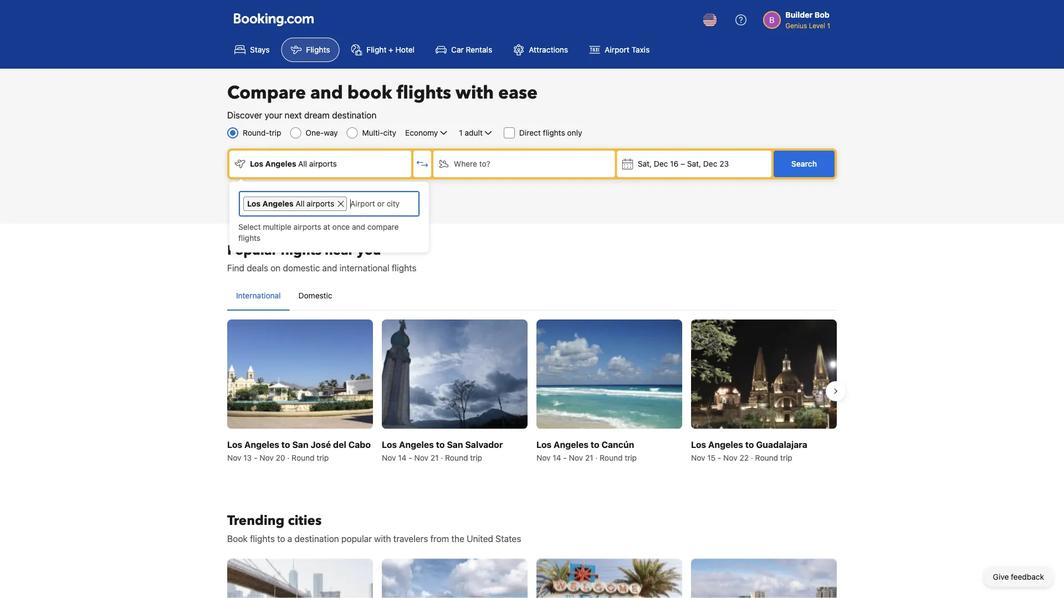 Task type: locate. For each thing, give the bounding box(es) containing it.
near
[[325, 241, 354, 260]]

angeles for 15
[[709, 440, 743, 450]]

round
[[292, 453, 315, 463], [445, 453, 468, 463], [600, 453, 623, 463], [755, 453, 778, 463]]

give
[[993, 573, 1009, 582]]

los angeles to san josé del cabo image
[[227, 320, 373, 429]]

trip inside los angeles to san josé del cabo nov 13 - nov 20 · round trip
[[317, 453, 329, 463]]

search button
[[774, 151, 835, 177]]

1 vertical spatial with
[[374, 534, 391, 544]]

airports
[[309, 159, 337, 169], [307, 199, 334, 208], [294, 223, 321, 232]]

josé
[[311, 440, 331, 450]]

and
[[310, 81, 343, 105], [352, 223, 365, 232], [322, 263, 337, 274]]

1 · from the left
[[287, 453, 290, 463]]

with
[[456, 81, 494, 105], [374, 534, 391, 544]]

3 round from the left
[[600, 453, 623, 463]]

0 horizontal spatial sat,
[[638, 159, 652, 169]]

destination inside the trending cities book flights to a destination popular with travelers from the united states
[[295, 534, 339, 544]]

to for 15
[[746, 440, 754, 450]]

sat,
[[638, 159, 652, 169], [687, 159, 701, 169]]

tab list containing international
[[227, 282, 837, 312]]

direct flights only
[[519, 128, 582, 137]]

los angeles all airports up multiple at the top left of the page
[[247, 199, 334, 208]]

cabo
[[348, 440, 371, 450]]

1 adult
[[459, 128, 483, 137]]

0 horizontal spatial 21
[[431, 453, 439, 463]]

level
[[809, 22, 826, 29]]

san left salvador
[[447, 440, 463, 450]]

flight
[[367, 45, 387, 54]]

0 vertical spatial with
[[456, 81, 494, 105]]

1 vertical spatial los angeles all airports
[[247, 199, 334, 208]]

cities
[[288, 512, 322, 530]]

angeles inside los angeles to san salvador nov 14 - nov 21 · round trip
[[399, 440, 434, 450]]

1 horizontal spatial san
[[447, 440, 463, 450]]

guadalajara
[[756, 440, 808, 450]]

rentals
[[466, 45, 492, 54]]

destination
[[332, 110, 377, 121], [295, 534, 339, 544]]

1 horizontal spatial with
[[456, 81, 494, 105]]

flights
[[397, 81, 451, 105], [543, 128, 565, 137], [238, 234, 261, 243], [281, 241, 322, 260], [392, 263, 417, 274], [250, 534, 275, 544]]

2 nov from the left
[[260, 453, 274, 463]]

·
[[287, 453, 290, 463], [441, 453, 443, 463], [596, 453, 598, 463], [751, 453, 753, 463]]

flights down the select
[[238, 234, 261, 243]]

genius
[[786, 22, 807, 29]]

0 vertical spatial destination
[[332, 110, 377, 121]]

14
[[398, 453, 407, 463], [553, 453, 561, 463]]

1
[[827, 22, 830, 29], [459, 128, 463, 137]]

to up 20
[[281, 440, 290, 450]]

once
[[332, 223, 350, 232]]

1 vertical spatial 1
[[459, 128, 463, 137]]

to up '22'
[[746, 440, 754, 450]]

trip inside los angeles to san salvador nov 14 - nov 21 · round trip
[[470, 453, 482, 463]]

one-way
[[306, 128, 338, 137]]

1 horizontal spatial dec
[[703, 159, 718, 169]]

to inside los angeles to san salvador nov 14 - nov 21 · round trip
[[436, 440, 445, 450]]

1 sat, from the left
[[638, 159, 652, 169]]

los angeles to cancún nov 14 - nov 21 · round trip
[[537, 440, 637, 463]]

round down cancún
[[600, 453, 623, 463]]

· inside los angeles to san josé del cabo nov 13 - nov 20 · round trip
[[287, 453, 290, 463]]

flight + hotel
[[367, 45, 415, 54]]

on
[[271, 263, 281, 274]]

21
[[431, 453, 439, 463], [585, 453, 593, 463]]

los for 15
[[691, 440, 706, 450]]

+
[[389, 45, 394, 54]]

all down one-
[[298, 159, 307, 169]]

trending cities book flights to a destination popular with travelers from the united states
[[227, 512, 521, 544]]

your
[[265, 110, 282, 121]]

to
[[281, 440, 290, 450], [436, 440, 445, 450], [591, 440, 600, 450], [746, 440, 754, 450], [277, 534, 285, 544]]

flights inside the trending cities book flights to a destination popular with travelers from the united states
[[250, 534, 275, 544]]

trip down salvador
[[470, 453, 482, 463]]

2 21 from the left
[[585, 453, 593, 463]]

los for nov
[[382, 440, 397, 450]]

4 round from the left
[[755, 453, 778, 463]]

international
[[236, 291, 281, 300]]

los for 14
[[537, 440, 552, 450]]

0 horizontal spatial with
[[374, 534, 391, 544]]

1 san from the left
[[292, 440, 309, 450]]

1 horizontal spatial 1
[[827, 22, 830, 29]]

1 21 from the left
[[431, 453, 439, 463]]

7 nov from the left
[[691, 453, 705, 463]]

trip down guadalajara
[[781, 453, 793, 463]]

los inside los angeles to guadalajara nov 15 - nov 22 · round trip
[[691, 440, 706, 450]]

trip down the josé
[[317, 453, 329, 463]]

destination up multi-
[[332, 110, 377, 121]]

taxis
[[632, 45, 650, 54]]

to left a
[[277, 534, 285, 544]]

to inside los angeles to san josé del cabo nov 13 - nov 20 · round trip
[[281, 440, 290, 450]]

1 vertical spatial destination
[[295, 534, 339, 544]]

dec left 16
[[654, 159, 668, 169]]

region containing los angeles to san josé del cabo
[[218, 315, 846, 468]]

a
[[288, 534, 292, 544]]

international button
[[227, 282, 290, 310]]

2 san from the left
[[447, 440, 463, 450]]

to inside los angeles to guadalajara nov 15 - nov 22 · round trip
[[746, 440, 754, 450]]

and inside select multiple airports at once and compare flights
[[352, 223, 365, 232]]

at
[[323, 223, 330, 232]]

0 horizontal spatial 1
[[459, 128, 463, 137]]

1 inside builder bob genius level 1
[[827, 22, 830, 29]]

· inside the "los angeles to cancún nov 14 - nov 21 · round trip"
[[596, 453, 598, 463]]

select multiple airports at once and compare flights
[[238, 223, 399, 243]]

trending
[[227, 512, 285, 530]]

san inside los angeles to san salvador nov 14 - nov 21 · round trip
[[447, 440, 463, 450]]

to left salvador
[[436, 440, 445, 450]]

trip down cancún
[[625, 453, 637, 463]]

21 inside los angeles to san salvador nov 14 - nov 21 · round trip
[[431, 453, 439, 463]]

airports up at
[[307, 199, 334, 208]]

with inside the trending cities book flights to a destination popular with travelers from the united states
[[374, 534, 391, 544]]

round down guadalajara
[[755, 453, 778, 463]]

2 - from the left
[[409, 453, 412, 463]]

3 - from the left
[[563, 453, 567, 463]]

1 left adult
[[459, 128, 463, 137]]

flights down trending
[[250, 534, 275, 544]]

0 vertical spatial and
[[310, 81, 343, 105]]

destination down the cities
[[295, 534, 339, 544]]

attractions link
[[504, 38, 578, 62]]

20
[[276, 453, 285, 463]]

bob
[[815, 10, 830, 19]]

4 · from the left
[[751, 453, 753, 463]]

angeles inside los angeles to guadalajara nov 15 - nov 22 · round trip
[[709, 440, 743, 450]]

- inside los angeles to san salvador nov 14 - nov 21 · round trip
[[409, 453, 412, 463]]

with right "popular"
[[374, 534, 391, 544]]

sat, right –
[[687, 159, 701, 169]]

1 horizontal spatial 14
[[553, 453, 561, 463]]

to inside the "los angeles to cancún nov 14 - nov 21 · round trip"
[[591, 440, 600, 450]]

travelers
[[393, 534, 428, 544]]

4 nov from the left
[[414, 453, 429, 463]]

14 inside los angeles to san salvador nov 14 - nov 21 · round trip
[[398, 453, 407, 463]]

1 horizontal spatial sat,
[[687, 159, 701, 169]]

round down the josé
[[292, 453, 315, 463]]

0 horizontal spatial 14
[[398, 453, 407, 463]]

multiple
[[263, 223, 291, 232]]

region
[[218, 315, 846, 468]]

angeles inside the "los angeles to cancún nov 14 - nov 21 · round trip"
[[554, 440, 589, 450]]

trip down your
[[269, 128, 281, 137]]

to for nov
[[436, 440, 445, 450]]

2 vertical spatial and
[[322, 263, 337, 274]]

round inside the "los angeles to cancún nov 14 - nov 21 · round trip"
[[600, 453, 623, 463]]

los inside los angeles to san salvador nov 14 - nov 21 · round trip
[[382, 440, 397, 450]]

san inside los angeles to san josé del cabo nov 13 - nov 20 · round trip
[[292, 440, 309, 450]]

dec left 23
[[703, 159, 718, 169]]

los angeles to guadalajara nov 15 - nov 22 · round trip
[[691, 440, 808, 463]]

international
[[340, 263, 390, 274]]

2 vertical spatial airports
[[294, 223, 321, 232]]

0 horizontal spatial san
[[292, 440, 309, 450]]

los angeles to san josé del cabo nov 13 - nov 20 · round trip
[[227, 440, 371, 463]]

book
[[348, 81, 392, 105]]

0 vertical spatial los angeles all airports
[[250, 159, 337, 169]]

4 - from the left
[[718, 453, 722, 463]]

airports left at
[[294, 223, 321, 232]]

3 nov from the left
[[382, 453, 396, 463]]

los angeles all airports down one-
[[250, 159, 337, 169]]

2 round from the left
[[445, 453, 468, 463]]

round inside los angeles to san salvador nov 14 - nov 21 · round trip
[[445, 453, 468, 463]]

2 · from the left
[[441, 453, 443, 463]]

and inside popular flights near you find deals on domestic and international flights
[[322, 263, 337, 274]]

los inside los angeles to san josé del cabo nov 13 - nov 20 · round trip
[[227, 440, 242, 450]]

0 horizontal spatial dec
[[654, 159, 668, 169]]

with up adult
[[456, 81, 494, 105]]

sat, left 16
[[638, 159, 652, 169]]

0 vertical spatial airports
[[309, 159, 337, 169]]

one-
[[306, 128, 324, 137]]

trip inside los angeles to guadalajara nov 15 - nov 22 · round trip
[[781, 453, 793, 463]]

san left the josé
[[292, 440, 309, 450]]

1 horizontal spatial 21
[[585, 453, 593, 463]]

trip
[[269, 128, 281, 137], [317, 453, 329, 463], [470, 453, 482, 463], [625, 453, 637, 463], [781, 453, 793, 463]]

all up select multiple airports at once and compare flights
[[296, 199, 305, 208]]

and down near
[[322, 263, 337, 274]]

tab list
[[227, 282, 837, 312]]

to left cancún
[[591, 440, 600, 450]]

0 vertical spatial 1
[[827, 22, 830, 29]]

1 - from the left
[[254, 453, 258, 463]]

round down salvador
[[445, 453, 468, 463]]

- inside los angeles to guadalajara nov 15 - nov 22 · round trip
[[718, 453, 722, 463]]

8 nov from the left
[[724, 453, 738, 463]]

san
[[292, 440, 309, 450], [447, 440, 463, 450]]

angeles inside los angeles to san josé del cabo nov 13 - nov 20 · round trip
[[244, 440, 279, 450]]

hotel
[[396, 45, 415, 54]]

1 14 from the left
[[398, 453, 407, 463]]

1 vertical spatial and
[[352, 223, 365, 232]]

and up dream
[[310, 81, 343, 105]]

3 · from the left
[[596, 453, 598, 463]]

builder bob genius level 1
[[786, 10, 830, 29]]

airports down one-way
[[309, 159, 337, 169]]

1 round from the left
[[292, 453, 315, 463]]

2 14 from the left
[[553, 453, 561, 463]]

dream
[[304, 110, 330, 121]]

booking.com logo image
[[234, 13, 314, 26], [234, 13, 314, 26]]

and right once on the left top
[[352, 223, 365, 232]]

from
[[431, 534, 449, 544]]

trip inside the "los angeles to cancún nov 14 - nov 21 · round trip"
[[625, 453, 637, 463]]

stays link
[[225, 38, 279, 62]]

2 sat, from the left
[[687, 159, 701, 169]]

los inside the "los angeles to cancún nov 14 - nov 21 · round trip"
[[537, 440, 552, 450]]

-
[[254, 453, 258, 463], [409, 453, 412, 463], [563, 453, 567, 463], [718, 453, 722, 463]]

compare
[[227, 81, 306, 105]]

flights up economy
[[397, 81, 451, 105]]

1 right level
[[827, 22, 830, 29]]

los angeles all airports
[[250, 159, 337, 169], [247, 199, 334, 208]]



Task type: describe. For each thing, give the bounding box(es) containing it.
with inside compare and book flights with ease discover your next dream destination
[[456, 81, 494, 105]]

car rentals link
[[426, 38, 502, 62]]

sat, dec 16 – sat, dec 23
[[638, 159, 729, 169]]

give feedback
[[993, 573, 1044, 582]]

1 vertical spatial airports
[[307, 199, 334, 208]]

popular
[[341, 534, 372, 544]]

give feedback button
[[984, 568, 1053, 588]]

san for salvador
[[447, 440, 463, 450]]

flights inside select multiple airports at once and compare flights
[[238, 234, 261, 243]]

round inside los angeles to san josé del cabo nov 13 - nov 20 · round trip
[[292, 453, 315, 463]]

- inside los angeles to san josé del cabo nov 13 - nov 20 · round trip
[[254, 453, 258, 463]]

way
[[324, 128, 338, 137]]

6 nov from the left
[[569, 453, 583, 463]]

1 nov from the left
[[227, 453, 241, 463]]

to inside the trending cities book flights to a destination popular with travelers from the united states
[[277, 534, 285, 544]]

16
[[670, 159, 679, 169]]

round inside los angeles to guadalajara nov 15 - nov 22 · round trip
[[755, 453, 778, 463]]

car rentals
[[451, 45, 492, 54]]

angeles for nov
[[399, 440, 434, 450]]

ease
[[498, 81, 538, 105]]

23
[[720, 159, 729, 169]]

popular
[[227, 241, 277, 260]]

search
[[792, 159, 817, 169]]

5 nov from the left
[[537, 453, 551, 463]]

1 dec from the left
[[654, 159, 668, 169]]

book
[[227, 534, 248, 544]]

Airport or city text field
[[349, 197, 415, 211]]

popular flights near you find deals on domestic and international flights
[[227, 241, 417, 274]]

stays
[[250, 45, 270, 54]]

1 inside 1 adult dropdown button
[[459, 128, 463, 137]]

flights link
[[281, 38, 340, 62]]

destination inside compare and book flights with ease discover your next dream destination
[[332, 110, 377, 121]]

multi-
[[362, 128, 383, 137]]

- inside the "los angeles to cancún nov 14 - nov 21 · round trip"
[[563, 453, 567, 463]]

sat, dec 16 – sat, dec 23 button
[[617, 151, 772, 177]]

multi-city
[[362, 128, 396, 137]]

15
[[708, 453, 716, 463]]

airport taxis link
[[580, 38, 659, 62]]

salvador
[[465, 440, 503, 450]]

compare
[[368, 223, 399, 232]]

adult
[[465, 128, 483, 137]]

car
[[451, 45, 464, 54]]

to for 14
[[591, 440, 600, 450]]

to?
[[479, 159, 491, 169]]

compare and book flights with ease discover your next dream destination
[[227, 81, 538, 121]]

flights inside compare and book flights with ease discover your next dream destination
[[397, 81, 451, 105]]

angeles for del
[[244, 440, 279, 450]]

13
[[244, 453, 252, 463]]

direct
[[519, 128, 541, 137]]

airport
[[605, 45, 630, 54]]

round-trip
[[243, 128, 281, 137]]

airports inside select multiple airports at once and compare flights
[[294, 223, 321, 232]]

los angeles to guadalajara image
[[691, 320, 837, 429]]

1 adult button
[[458, 126, 495, 140]]

only
[[567, 128, 582, 137]]

airport taxis
[[605, 45, 650, 54]]

economy
[[405, 128, 438, 137]]

flights up domestic
[[281, 241, 322, 260]]

you
[[357, 241, 381, 260]]

the
[[452, 534, 465, 544]]

flight + hotel link
[[342, 38, 424, 62]]

find
[[227, 263, 245, 274]]

21 inside the "los angeles to cancún nov 14 - nov 21 · round trip"
[[585, 453, 593, 463]]

city
[[383, 128, 396, 137]]

states
[[496, 534, 521, 544]]

0 vertical spatial all
[[298, 159, 307, 169]]

flights left only
[[543, 128, 565, 137]]

where to? button
[[433, 151, 615, 177]]

domestic button
[[290, 282, 341, 310]]

1 vertical spatial all
[[296, 199, 305, 208]]

and inside compare and book flights with ease discover your next dream destination
[[310, 81, 343, 105]]

where
[[454, 159, 477, 169]]

builder
[[786, 10, 813, 19]]

united
[[467, 534, 493, 544]]

22
[[740, 453, 749, 463]]

attractions
[[529, 45, 568, 54]]

del
[[333, 440, 346, 450]]

los for del
[[227, 440, 242, 450]]

feedback
[[1011, 573, 1044, 582]]

flights right the international
[[392, 263, 417, 274]]

· inside los angeles to guadalajara nov 15 - nov 22 · round trip
[[751, 453, 753, 463]]

where to?
[[454, 159, 491, 169]]

14 inside the "los angeles to cancún nov 14 - nov 21 · round trip"
[[553, 453, 561, 463]]

los angeles to san salvador nov 14 - nov 21 · round trip
[[382, 440, 503, 463]]

angeles for 14
[[554, 440, 589, 450]]

to for del
[[281, 440, 290, 450]]

–
[[681, 159, 685, 169]]

· inside los angeles to san salvador nov 14 - nov 21 · round trip
[[441, 453, 443, 463]]

next
[[285, 110, 302, 121]]

los angeles to san salvador image
[[382, 320, 528, 429]]

flights
[[306, 45, 330, 54]]

san for josé
[[292, 440, 309, 450]]

2 dec from the left
[[703, 159, 718, 169]]

cancún
[[602, 440, 634, 450]]

deals
[[247, 263, 268, 274]]

los angeles to cancún image
[[537, 320, 682, 429]]

select
[[238, 223, 261, 232]]

domestic
[[283, 263, 320, 274]]

round-
[[243, 128, 269, 137]]

domestic
[[299, 291, 332, 300]]



Task type: vqa. For each thing, say whether or not it's contained in the screenshot.
trip
yes



